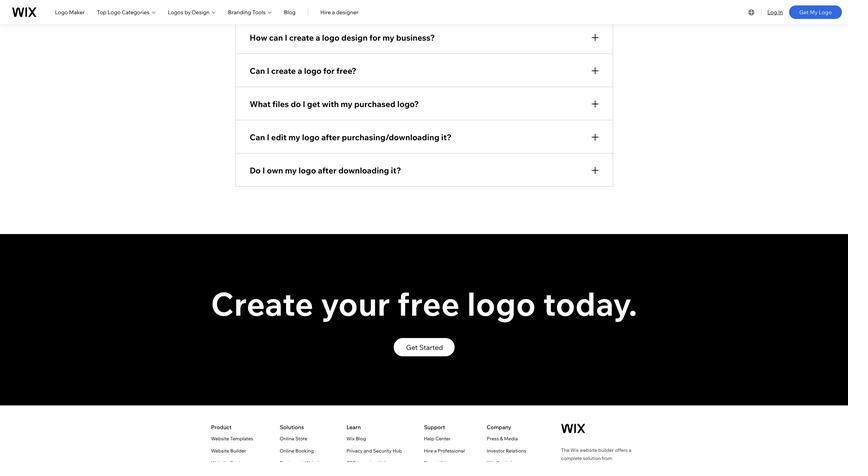 Task type: describe. For each thing, give the bounding box(es) containing it.
templates
[[230, 436, 253, 442]]

get for get started
[[406, 343, 418, 352]]

in
[[779, 9, 784, 15]]

press & media
[[487, 436, 518, 442]]

wix blog link
[[347, 435, 366, 443]]

my inside how can i create a logo design for my business? "list item"
[[383, 32, 395, 43]]

the wix website builder offers a complete solution fro
[[562, 447, 632, 462]]

support
[[424, 424, 445, 431]]

offers
[[615, 447, 628, 453]]

what files do i get with my purchased logo?
[[250, 99, 419, 109]]

free
[[398, 284, 460, 324]]

my inside can i edit my logo after purchasing/downloading it? list item
[[289, 132, 300, 142]]

get my logo
[[800, 9, 832, 15]]

designer
[[336, 9, 359, 15]]

can for can i edit my logo after purchasing/downloading it?
[[250, 132, 265, 142]]

tools
[[253, 9, 266, 15]]

website for website builder
[[211, 448, 229, 454]]

logo inside popup button
[[108, 9, 121, 15]]

logos
[[168, 9, 183, 15]]

purchasing/downloading
[[342, 132, 440, 142]]

booking
[[296, 448, 314, 454]]

center
[[436, 436, 451, 442]]

what files do i get with my purchased logo? list item
[[235, 87, 613, 120]]

log in link
[[768, 8, 784, 16]]

purchased
[[355, 99, 396, 109]]

get my logo link
[[790, 5, 843, 19]]

logo?
[[398, 99, 419, 109]]

company
[[487, 424, 512, 431]]

investor relations
[[487, 448, 527, 454]]

with
[[322, 99, 339, 109]]

your
[[321, 284, 390, 324]]

1 logo from the left
[[55, 9, 68, 15]]

today.
[[543, 284, 638, 324]]

help
[[424, 436, 435, 442]]

logo inside "list item"
[[322, 32, 340, 43]]

create your free logo today.
[[211, 284, 638, 324]]

builder
[[599, 447, 614, 453]]

free?
[[337, 66, 357, 76]]

log
[[768, 9, 778, 15]]

top logo categories
[[97, 9, 150, 15]]

a inside list item
[[298, 66, 302, 76]]

started
[[420, 343, 443, 352]]

1 horizontal spatial blog
[[356, 436, 366, 442]]

privacy and security hub link
[[347, 447, 402, 455]]

solutions
[[280, 424, 304, 431]]

business?
[[396, 32, 435, 43]]

logos by design
[[168, 9, 210, 15]]

for inside "list item"
[[370, 32, 381, 43]]

it? for do i own my logo after downloading it?
[[391, 165, 402, 175]]

hire a professional link
[[424, 447, 465, 455]]

get
[[307, 99, 320, 109]]

media
[[504, 436, 518, 442]]

can i edit my logo after purchasing/downloading it? list item
[[235, 120, 613, 153]]

it? for can i edit my logo after purchasing/downloading it?
[[442, 132, 452, 142]]

online booking link
[[280, 447, 314, 455]]

wix blog
[[347, 436, 366, 442]]

investor relations link
[[487, 447, 527, 455]]

own
[[267, 165, 283, 175]]

logos by design button
[[168, 8, 216, 16]]

create inside list item
[[271, 66, 296, 76]]

store
[[296, 436, 308, 442]]

logo for purchasing/downloading
[[302, 132, 320, 142]]

website templates link
[[211, 435, 253, 443]]

privacy
[[347, 448, 363, 454]]

how can i create a logo design for my business? list item
[[235, 20, 613, 54]]

online for online store
[[280, 436, 295, 442]]

a inside the wix website builder offers a complete solution fro
[[629, 447, 632, 453]]

online booking
[[280, 448, 314, 454]]

do i own my logo after downloading it?
[[250, 165, 402, 175]]

after for downloading
[[318, 165, 337, 175]]

can i edit my logo after purchasing/downloading it?
[[250, 132, 452, 142]]

hire a professional
[[424, 448, 465, 454]]

help center link
[[424, 435, 451, 443]]

privacy and security hub
[[347, 448, 402, 454]]

can for can i create a logo for free?
[[250, 66, 265, 76]]

i inside "list item"
[[285, 32, 288, 43]]

what
[[250, 99, 271, 109]]

hire for hire a professional
[[424, 448, 433, 454]]

website builder
[[211, 448, 246, 454]]

hire a designer link
[[321, 8, 359, 16]]

wix inside the wix website builder offers a complete solution fro
[[571, 447, 579, 453]]

learn
[[347, 424, 361, 431]]

branding tools
[[228, 9, 266, 15]]

how
[[250, 32, 267, 43]]

solution
[[583, 455, 601, 461]]

do
[[250, 165, 261, 175]]

get started link
[[394, 338, 455, 357]]

website templates
[[211, 436, 253, 442]]

i for own
[[263, 165, 265, 175]]



Task type: locate. For each thing, give the bounding box(es) containing it.
website down product in the bottom of the page
[[211, 436, 229, 442]]

and
[[364, 448, 372, 454]]

a inside "list item"
[[316, 32, 320, 43]]

hire inside hire a designer link
[[321, 9, 331, 15]]

0 vertical spatial hire
[[321, 9, 331, 15]]

for
[[370, 32, 381, 43], [324, 66, 335, 76]]

i for edit
[[267, 132, 270, 142]]

wix inside wix blog link
[[347, 436, 355, 442]]

0 vertical spatial for
[[370, 32, 381, 43]]

list item
[[235, 0, 613, 21]]

product
[[211, 424, 232, 431]]

hub
[[393, 448, 402, 454]]

branding
[[228, 9, 251, 15]]

website
[[211, 436, 229, 442], [211, 448, 229, 454]]

logo right my
[[820, 9, 832, 15]]

1 vertical spatial after
[[318, 165, 337, 175]]

design
[[192, 9, 210, 15]]

can left edit
[[250, 132, 265, 142]]

files
[[273, 99, 289, 109]]

0 horizontal spatial wix
[[347, 436, 355, 442]]

1 vertical spatial create
[[271, 66, 296, 76]]

get left my
[[800, 9, 809, 15]]

my inside do i own my logo after downloading it? list item
[[285, 165, 297, 175]]

website down the website templates
[[211, 448, 229, 454]]

hire for hire a designer
[[321, 9, 331, 15]]

0 horizontal spatial get
[[406, 343, 418, 352]]

edit
[[271, 132, 287, 142]]

can
[[250, 66, 265, 76], [250, 132, 265, 142]]

1 horizontal spatial wix
[[571, 447, 579, 453]]

investor
[[487, 448, 505, 454]]

0 vertical spatial website
[[211, 436, 229, 442]]

website for website templates
[[211, 436, 229, 442]]

logo right top
[[108, 9, 121, 15]]

logo for free?
[[304, 66, 322, 76]]

can down how on the top left of page
[[250, 66, 265, 76]]

website
[[580, 447, 598, 453]]

create
[[211, 284, 314, 324]]

online down online store
[[280, 448, 295, 454]]

how can i create a logo design for my business?
[[250, 32, 435, 43]]

branding tools button
[[228, 8, 272, 16]]

categories
[[122, 9, 150, 15]]

blog link
[[284, 8, 296, 16]]

can
[[269, 32, 283, 43]]

online store
[[280, 436, 308, 442]]

help center
[[424, 436, 451, 442]]

hire left designer
[[321, 9, 331, 15]]

get started
[[406, 343, 443, 352]]

online inside "link"
[[280, 436, 295, 442]]

press & media link
[[487, 435, 518, 443]]

1 website from the top
[[211, 436, 229, 442]]

i for create
[[267, 66, 270, 76]]

0 vertical spatial after
[[322, 132, 340, 142]]

i
[[285, 32, 288, 43], [267, 66, 270, 76], [303, 99, 306, 109], [267, 132, 270, 142], [263, 165, 265, 175]]

the
[[562, 447, 570, 453]]

wix
[[347, 436, 355, 442], [571, 447, 579, 453]]

logo
[[322, 32, 340, 43], [304, 66, 322, 76], [302, 132, 320, 142], [299, 165, 316, 175], [467, 284, 536, 324]]

1 horizontal spatial hire
[[424, 448, 433, 454]]

can i create a logo for free?
[[250, 66, 357, 76]]

wix logo, homepage image
[[562, 424, 586, 433]]

my right edit
[[289, 132, 300, 142]]

relations
[[506, 448, 527, 454]]

for right design
[[370, 32, 381, 43]]

professional
[[438, 448, 465, 454]]

hire inside hire a professional 'link'
[[424, 448, 433, 454]]

can inside can i create a logo for free? list item
[[250, 66, 265, 76]]

blog right tools
[[284, 9, 296, 15]]

0 vertical spatial it?
[[442, 132, 452, 142]]

online for online booking
[[280, 448, 295, 454]]

&
[[500, 436, 503, 442]]

2 online from the top
[[280, 448, 295, 454]]

i inside list item
[[303, 99, 306, 109]]

maker
[[69, 9, 85, 15]]

create inside "list item"
[[289, 32, 314, 43]]

after
[[322, 132, 340, 142], [318, 165, 337, 175]]

do i own my logo after downloading it? list item
[[235, 153, 613, 187]]

1 vertical spatial blog
[[356, 436, 366, 442]]

hire a designer
[[321, 9, 359, 15]]

by
[[185, 9, 191, 15]]

after for purchasing/downloading
[[322, 132, 340, 142]]

website builder link
[[211, 447, 246, 455]]

can inside can i edit my logo after purchasing/downloading it? list item
[[250, 132, 265, 142]]

design
[[342, 32, 368, 43]]

logo left maker
[[55, 9, 68, 15]]

for left the "free?"
[[324, 66, 335, 76]]

2 horizontal spatial logo
[[820, 9, 832, 15]]

wix down learn
[[347, 436, 355, 442]]

downloading
[[339, 165, 389, 175]]

0 horizontal spatial blog
[[284, 9, 296, 15]]

1 horizontal spatial for
[[370, 32, 381, 43]]

a
[[332, 9, 335, 15], [316, 32, 320, 43], [298, 66, 302, 76], [629, 447, 632, 453], [434, 448, 437, 454]]

top
[[97, 9, 107, 15]]

0 horizontal spatial logo
[[55, 9, 68, 15]]

hire down the "help"
[[424, 448, 433, 454]]

my right "own"
[[285, 165, 297, 175]]

create right can
[[289, 32, 314, 43]]

0 vertical spatial wix
[[347, 436, 355, 442]]

1 can from the top
[[250, 66, 265, 76]]

get left started
[[406, 343, 418, 352]]

builder
[[230, 448, 246, 454]]

top logo categories button
[[97, 8, 156, 16]]

wix up complete
[[571, 447, 579, 453]]

1 vertical spatial can
[[250, 132, 265, 142]]

list
[[235, 0, 613, 187]]

press
[[487, 436, 499, 442]]

logo maker
[[55, 9, 85, 15]]

get for get my logo
[[800, 9, 809, 15]]

1 vertical spatial it?
[[391, 165, 402, 175]]

do
[[291, 99, 301, 109]]

1 vertical spatial online
[[280, 448, 295, 454]]

0 vertical spatial blog
[[284, 9, 296, 15]]

online store link
[[280, 435, 308, 443]]

create up files
[[271, 66, 296, 76]]

my right 'with'
[[341, 99, 353, 109]]

0 horizontal spatial hire
[[321, 9, 331, 15]]

blog down learn
[[356, 436, 366, 442]]

3 logo from the left
[[820, 9, 832, 15]]

2 website from the top
[[211, 448, 229, 454]]

1 vertical spatial website
[[211, 448, 229, 454]]

logo for downloading
[[299, 165, 316, 175]]

1 horizontal spatial get
[[800, 9, 809, 15]]

1 vertical spatial wix
[[571, 447, 579, 453]]

2 can from the top
[[250, 132, 265, 142]]

my inside what files do i get with my purchased logo? list item
[[341, 99, 353, 109]]

2 logo from the left
[[108, 9, 121, 15]]

a inside 'link'
[[434, 448, 437, 454]]

0 horizontal spatial it?
[[391, 165, 402, 175]]

1 online from the top
[[280, 436, 295, 442]]

list containing how can i create a logo design for my business?
[[235, 0, 613, 187]]

online down solutions
[[280, 436, 295, 442]]

logo maker link
[[55, 8, 85, 16]]

1 vertical spatial for
[[324, 66, 335, 76]]

language selector, english selected image
[[748, 8, 756, 16]]

1 vertical spatial hire
[[424, 448, 433, 454]]

complete
[[562, 455, 582, 461]]

1 horizontal spatial it?
[[442, 132, 452, 142]]

hire
[[321, 9, 331, 15], [424, 448, 433, 454]]

my left business?
[[383, 32, 395, 43]]

0 vertical spatial create
[[289, 32, 314, 43]]

0 horizontal spatial for
[[324, 66, 335, 76]]

security
[[373, 448, 392, 454]]

1 vertical spatial get
[[406, 343, 418, 352]]

logo
[[55, 9, 68, 15], [108, 9, 121, 15], [820, 9, 832, 15]]

create
[[289, 32, 314, 43], [271, 66, 296, 76]]

can i create a logo for free? list item
[[235, 53, 613, 87]]

for inside list item
[[324, 66, 335, 76]]

0 vertical spatial can
[[250, 66, 265, 76]]

log in
[[768, 9, 784, 15]]

0 vertical spatial online
[[280, 436, 295, 442]]

it?
[[442, 132, 452, 142], [391, 165, 402, 175]]

my
[[383, 32, 395, 43], [341, 99, 353, 109], [289, 132, 300, 142], [285, 165, 297, 175]]

1 horizontal spatial logo
[[108, 9, 121, 15]]

my
[[811, 9, 818, 15]]

get
[[800, 9, 809, 15], [406, 343, 418, 352]]

0 vertical spatial get
[[800, 9, 809, 15]]



Task type: vqa. For each thing, say whether or not it's contained in the screenshot.


